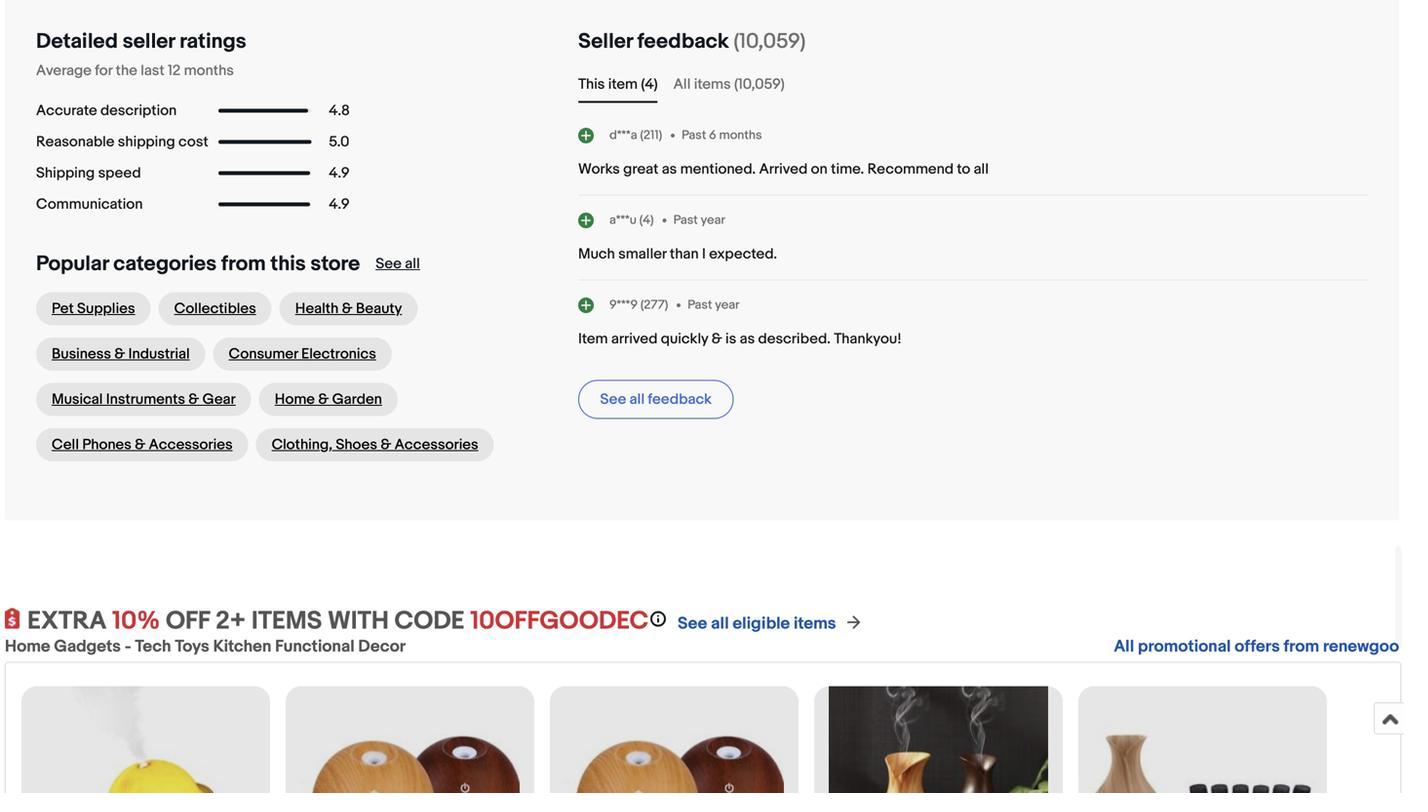 Task type: vqa. For each thing, say whether or not it's contained in the screenshot.


Task type: locate. For each thing, give the bounding box(es) containing it.
all down arrived
[[630, 391, 645, 408]]

(211)
[[641, 128, 663, 143]]

5.0
[[329, 133, 350, 151]]

store
[[311, 251, 360, 277]]

0 vertical spatial all
[[674, 76, 691, 93]]

see down item
[[601, 391, 627, 408]]

4.9 for communication
[[329, 196, 350, 213]]

than
[[670, 245, 699, 263]]

all down the seller feedback (10,059)
[[674, 76, 691, 93]]

eligible
[[733, 614, 790, 634]]

shipping
[[118, 133, 175, 151]]

1 vertical spatial (10,059)
[[735, 76, 785, 93]]

4.9 up store
[[329, 196, 350, 213]]

all inside see all feedback link
[[630, 391, 645, 408]]

shipping speed
[[36, 164, 141, 182]]

1 horizontal spatial all
[[1115, 637, 1135, 657]]

-
[[125, 637, 131, 657]]

1 horizontal spatial see
[[601, 391, 627, 408]]

1 vertical spatial (4)
[[640, 212, 654, 228]]

accurate
[[36, 102, 97, 120]]

home for home & garden
[[275, 391, 315, 408]]

0 horizontal spatial home
[[5, 637, 50, 657]]

(10,059)
[[734, 29, 806, 54], [735, 76, 785, 93]]

1 horizontal spatial accessories
[[395, 436, 479, 454]]

1 vertical spatial past
[[674, 212, 698, 228]]

1 vertical spatial 4.9
[[329, 196, 350, 213]]

quickly
[[661, 330, 709, 348]]

see up beauty
[[376, 255, 402, 273]]

1 horizontal spatial as
[[740, 330, 755, 348]]

all right to at the right
[[974, 160, 989, 178]]

consumer
[[229, 345, 298, 363]]

past left "6"
[[682, 128, 707, 143]]

months
[[184, 62, 234, 80], [720, 128, 762, 143]]

1 horizontal spatial items
[[794, 614, 837, 634]]

feedback inside see all feedback link
[[648, 391, 712, 408]]

1 (10,059) from the top
[[734, 29, 806, 54]]

all left eligible
[[711, 614, 729, 634]]

tab list
[[579, 74, 1369, 95]]

0 vertical spatial past
[[682, 128, 707, 143]]

reasonable
[[36, 133, 115, 151]]

months right "6"
[[720, 128, 762, 143]]

0 horizontal spatial months
[[184, 62, 234, 80]]

0 vertical spatial items
[[694, 76, 731, 93]]

0 horizontal spatial all
[[674, 76, 691, 93]]

2 4.9 from the top
[[329, 196, 350, 213]]

1 vertical spatial year
[[715, 297, 740, 312]]

0 vertical spatial from
[[221, 251, 266, 277]]

past year up is
[[688, 297, 740, 312]]

home up clothing,
[[275, 391, 315, 408]]

health & beauty link
[[280, 292, 418, 325]]

0 vertical spatial past year
[[674, 212, 726, 228]]

from
[[221, 251, 266, 277], [1284, 637, 1320, 657]]

year
[[701, 212, 726, 228], [715, 297, 740, 312]]

(10,059) up all items (10,059)
[[734, 29, 806, 54]]

1 vertical spatial past year
[[688, 297, 740, 312]]

0 vertical spatial (10,059)
[[734, 29, 806, 54]]

supplies
[[77, 300, 135, 318]]

a***u (4)
[[610, 212, 654, 228]]

0 horizontal spatial from
[[221, 251, 266, 277]]

seller feedback (10,059)
[[579, 29, 806, 54]]

business & industrial
[[52, 345, 190, 363]]

0 vertical spatial 4.9
[[329, 164, 350, 182]]

electronics
[[302, 345, 376, 363]]

1 vertical spatial see
[[601, 391, 627, 408]]

0 vertical spatial home
[[275, 391, 315, 408]]

past for than
[[674, 212, 698, 228]]

offers
[[1235, 637, 1281, 657]]

(4) right 'item'
[[641, 76, 658, 93]]

accessories down gear
[[149, 436, 233, 454]]

1 vertical spatial feedback
[[648, 391, 712, 408]]

1 vertical spatial months
[[720, 128, 762, 143]]

items down the seller feedback (10,059)
[[694, 76, 731, 93]]

feedback up all items (10,059)
[[638, 29, 729, 54]]

(10,059) up past 6 months
[[735, 76, 785, 93]]

all for see all eligible items
[[711, 614, 729, 634]]

kitchen
[[213, 637, 272, 657]]

0 horizontal spatial accessories
[[149, 436, 233, 454]]

1 vertical spatial home
[[5, 637, 50, 657]]

0 horizontal spatial see
[[376, 255, 402, 273]]

all
[[974, 160, 989, 178], [405, 255, 420, 273], [630, 391, 645, 408], [711, 614, 729, 634]]

recommend
[[868, 160, 954, 178]]

9***9
[[610, 297, 638, 312]]

from left "this"
[[221, 251, 266, 277]]

clothing,
[[272, 436, 333, 454]]

toys
[[175, 637, 210, 657]]

2 (10,059) from the top
[[735, 76, 785, 93]]

accessories right shoes
[[395, 436, 479, 454]]

renewgoo
[[1324, 637, 1400, 657]]

speed
[[98, 164, 141, 182]]

works great as mentioned. arrived on time. recommend to all
[[579, 160, 989, 178]]

mentioned.
[[681, 160, 756, 178]]

home for home gadgets - tech toys kitchen functional decor
[[5, 637, 50, 657]]

0 vertical spatial as
[[662, 160, 677, 178]]

(4) right a***u at top left
[[640, 212, 654, 228]]

extra
[[27, 606, 107, 637]]

1 accessories from the left
[[149, 436, 233, 454]]

health & beauty
[[295, 300, 402, 318]]

beauty
[[356, 300, 402, 318]]

& right business
[[114, 345, 125, 363]]

pet supplies
[[52, 300, 135, 318]]

year for expected.
[[701, 212, 726, 228]]

code
[[395, 606, 465, 637]]

items right eligible
[[794, 614, 837, 634]]

see all eligible items
[[678, 614, 837, 634]]

feedback
[[638, 29, 729, 54], [648, 391, 712, 408]]

1 vertical spatial all
[[1115, 637, 1135, 657]]

tech
[[135, 637, 171, 657]]

all right store
[[405, 255, 420, 273]]

1 4.9 from the top
[[329, 164, 350, 182]]

all promotional offers from renewgoo
[[1115, 637, 1400, 657]]

past up than
[[674, 212, 698, 228]]

2 vertical spatial see
[[678, 614, 708, 634]]

(4)
[[641, 76, 658, 93], [640, 212, 654, 228]]

see all
[[376, 255, 420, 273]]

see all eligible items link
[[678, 614, 837, 634]]

past
[[682, 128, 707, 143], [674, 212, 698, 228], [688, 297, 713, 312]]

see for see all feedback
[[601, 391, 627, 408]]

home left gadgets
[[5, 637, 50, 657]]

items
[[252, 606, 322, 637]]

past year up i
[[674, 212, 726, 228]]

(10,059) for seller feedback (10,059)
[[734, 29, 806, 54]]

see all link
[[376, 255, 420, 273]]

last
[[141, 62, 165, 80]]

from right offers
[[1284, 637, 1320, 657]]

as
[[662, 160, 677, 178], [740, 330, 755, 348]]

1 vertical spatial from
[[1284, 637, 1320, 657]]

2+
[[216, 606, 246, 637]]

feedback down 'quickly'
[[648, 391, 712, 408]]

1 vertical spatial as
[[740, 330, 755, 348]]

see left eligible
[[678, 614, 708, 634]]

see for see all eligible items
[[678, 614, 708, 634]]

2 horizontal spatial see
[[678, 614, 708, 634]]

0 vertical spatial see
[[376, 255, 402, 273]]

all for all promotional offers from renewgoo
[[1115, 637, 1135, 657]]

works
[[579, 160, 620, 178]]

4.9
[[329, 164, 350, 182], [329, 196, 350, 213]]

all left 'promotional'
[[1115, 637, 1135, 657]]

accessories for cell phones & accessories
[[149, 436, 233, 454]]

functional
[[275, 637, 355, 657]]

home & garden
[[275, 391, 382, 408]]

2 vertical spatial past
[[688, 297, 713, 312]]

1 horizontal spatial home
[[275, 391, 315, 408]]

pet
[[52, 300, 74, 318]]

past year
[[674, 212, 726, 228], [688, 297, 740, 312]]

as right is
[[740, 330, 755, 348]]

past up 'quickly'
[[688, 297, 713, 312]]

smaller
[[619, 245, 667, 263]]

months down ratings
[[184, 62, 234, 80]]

year up i
[[701, 212, 726, 228]]

past for as
[[682, 128, 707, 143]]

all for all items (10,059)
[[674, 76, 691, 93]]

as right great
[[662, 160, 677, 178]]

accessories
[[149, 436, 233, 454], [395, 436, 479, 454]]

health
[[295, 300, 339, 318]]

0 vertical spatial year
[[701, 212, 726, 228]]

0 vertical spatial months
[[184, 62, 234, 80]]

& right health
[[342, 300, 353, 318]]

1 horizontal spatial from
[[1284, 637, 1320, 657]]

1 vertical spatial items
[[794, 614, 837, 634]]

is
[[726, 330, 737, 348]]

great
[[624, 160, 659, 178]]

4.9 down 5.0
[[329, 164, 350, 182]]

2 accessories from the left
[[395, 436, 479, 454]]

this
[[579, 76, 605, 93]]

year up is
[[715, 297, 740, 312]]

decor
[[358, 637, 406, 657]]



Task type: describe. For each thing, give the bounding box(es) containing it.
item arrived quickly & is as described. thankyou!
[[579, 330, 902, 348]]

extra 10% off 2+ items with code 10offgoodec
[[27, 606, 649, 637]]

1 horizontal spatial months
[[720, 128, 762, 143]]

past 6 months
[[682, 128, 762, 143]]

past for quickly
[[688, 297, 713, 312]]

time.
[[831, 160, 865, 178]]

gear
[[203, 391, 236, 408]]

detailed
[[36, 29, 118, 54]]

shoes
[[336, 436, 378, 454]]

all for see all feedback
[[630, 391, 645, 408]]

9***9 (277)
[[610, 297, 669, 312]]

detailed seller ratings
[[36, 29, 246, 54]]

home gadgets - tech toys kitchen functional decor
[[5, 637, 406, 657]]

10offgoodec
[[470, 606, 649, 637]]

phones
[[82, 436, 132, 454]]

musical instruments & gear link
[[36, 383, 251, 416]]

promotional
[[1139, 637, 1232, 657]]

d***a
[[610, 128, 638, 143]]

pet supplies link
[[36, 292, 151, 325]]

shipping
[[36, 164, 95, 182]]

a***u
[[610, 212, 637, 228]]

on
[[811, 160, 828, 178]]

garden
[[332, 391, 382, 408]]

off
[[166, 606, 210, 637]]

home & garden link
[[259, 383, 398, 416]]

year for is
[[715, 297, 740, 312]]

see for see all
[[376, 255, 402, 273]]

business
[[52, 345, 111, 363]]

all for see all
[[405, 255, 420, 273]]

clothing, shoes & accessories link
[[256, 428, 494, 461]]

0 horizontal spatial as
[[662, 160, 677, 178]]

& right shoes
[[381, 436, 392, 454]]

cell
[[52, 436, 79, 454]]

past year for i
[[674, 212, 726, 228]]

see all feedback
[[601, 391, 712, 408]]

0 vertical spatial (4)
[[641, 76, 658, 93]]

accessories for clothing, shoes & accessories
[[395, 436, 479, 454]]

4.8
[[329, 102, 350, 120]]

all promotional offers from renewgoo link
[[1115, 637, 1400, 657]]

average for the last 12 months
[[36, 62, 234, 80]]

thankyou!
[[834, 330, 902, 348]]

& left 'garden'
[[318, 391, 329, 408]]

average
[[36, 62, 92, 80]]

tab list containing this item (4)
[[579, 74, 1369, 95]]

communication
[[36, 196, 143, 213]]

& right phones
[[135, 436, 146, 454]]

see all feedback link
[[579, 380, 734, 419]]

consumer electronics
[[229, 345, 376, 363]]

collectibles
[[174, 300, 256, 318]]

all items (10,059)
[[674, 76, 785, 93]]

the
[[116, 62, 137, 80]]

popular
[[36, 251, 109, 277]]

described.
[[759, 330, 831, 348]]

industrial
[[128, 345, 190, 363]]

musical
[[52, 391, 103, 408]]

collectibles link
[[159, 292, 272, 325]]

this
[[271, 251, 306, 277]]

arrived
[[612, 330, 658, 348]]

to
[[957, 160, 971, 178]]

d***a (211)
[[610, 128, 663, 143]]

much
[[579, 245, 615, 263]]

reasonable shipping cost
[[36, 133, 209, 151]]

i
[[702, 245, 706, 263]]

0 horizontal spatial items
[[694, 76, 731, 93]]

past year for &
[[688, 297, 740, 312]]

clothing, shoes & accessories
[[272, 436, 479, 454]]

& left gear
[[189, 391, 199, 408]]

10%
[[112, 606, 160, 637]]

ratings
[[180, 29, 246, 54]]

(10,059) for all items (10,059)
[[735, 76, 785, 93]]

12
[[168, 62, 181, 80]]

(277)
[[641, 297, 669, 312]]

4.9 for shipping speed
[[329, 164, 350, 182]]

for
[[95, 62, 112, 80]]

instruments
[[106, 391, 185, 408]]

seller
[[579, 29, 633, 54]]

accurate description
[[36, 102, 177, 120]]

popular categories from this store
[[36, 251, 360, 277]]

0 vertical spatial feedback
[[638, 29, 729, 54]]

expected.
[[709, 245, 778, 263]]

musical instruments & gear
[[52, 391, 236, 408]]

item
[[609, 76, 638, 93]]

categories
[[113, 251, 217, 277]]

gadgets
[[54, 637, 121, 657]]

& left is
[[712, 330, 723, 348]]



